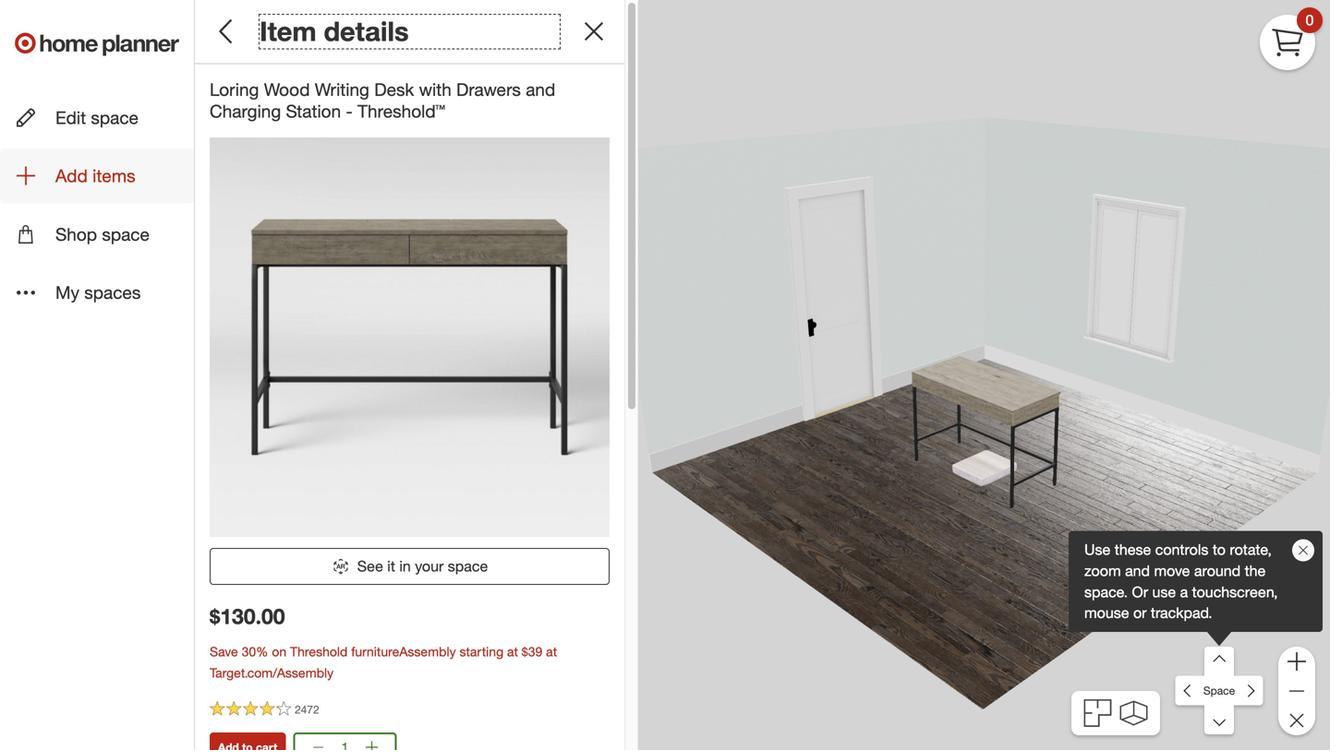 Task type: vqa. For each thing, say whether or not it's contained in the screenshot.
a
yes



Task type: locate. For each thing, give the bounding box(es) containing it.
touchscreen,
[[1192, 584, 1278, 602]]

save 30% on threshold furniture
[[210, 644, 399, 660]]

at left $39
[[507, 644, 518, 660]]

threshold
[[290, 644, 348, 660]]

drawers
[[456, 79, 521, 100]]

$130.00
[[210, 604, 285, 630]]

item
[[260, 15, 316, 48]]

edit space button
[[0, 91, 194, 145]]

space for edit space
[[91, 107, 139, 128]]

and for drawers
[[526, 79, 555, 100]]

these
[[1115, 541, 1151, 559]]

0 horizontal spatial and
[[526, 79, 555, 100]]

tilt camera down 30° image
[[1205, 706, 1234, 736]]

space right 'shop'
[[102, 224, 150, 245]]

or
[[1132, 584, 1148, 602]]

details
[[324, 15, 409, 48]]

2 vertical spatial space
[[448, 558, 488, 576]]

and for zoom
[[1125, 562, 1150, 580]]

0 horizontal spatial at
[[507, 644, 518, 660]]

save 30% on threshold furniture link
[[210, 644, 399, 660]]

use these controls to rotate, zoom and move around the space. or use a touchscreen, mouse or trackpad.
[[1084, 541, 1278, 623]]

add
[[55, 165, 88, 187]]

use
[[1084, 541, 1111, 559]]

space right your
[[448, 558, 488, 576]]

and up or
[[1125, 562, 1150, 580]]

spaces
[[84, 282, 141, 303]]

space right edit
[[91, 107, 139, 128]]

and inside loring wood writing desk with drawers and charging station - threshold™
[[526, 79, 555, 100]]

shop space
[[55, 224, 150, 245]]

at right $39
[[546, 644, 557, 660]]

target.com/assembly
[[210, 665, 334, 682]]

and right drawers
[[526, 79, 555, 100]]

space
[[91, 107, 139, 128], [102, 224, 150, 245], [448, 558, 488, 576]]

shop
[[55, 224, 97, 245]]

use these controls to rotate, zoom and move around the space. or use a touchscreen, mouse or trackpad. tooltip
[[1069, 532, 1323, 633]]

1 horizontal spatial at
[[546, 644, 557, 660]]

1 horizontal spatial and
[[1125, 562, 1150, 580]]

1 vertical spatial and
[[1125, 562, 1150, 580]]

it
[[387, 558, 395, 576]]

items
[[92, 165, 135, 187]]

1 vertical spatial space
[[102, 224, 150, 245]]

-
[[346, 101, 353, 122]]

wood
[[264, 79, 310, 100]]

assembly
[[399, 644, 456, 660]]

assembly starting at $39 at target.com/assembly
[[210, 644, 557, 682]]

0 vertical spatial space
[[91, 107, 139, 128]]

see
[[357, 558, 383, 576]]

and inside use these controls to rotate, zoom and move around the space. or use a touchscreen, mouse or trackpad.
[[1125, 562, 1150, 580]]

0 vertical spatial and
[[526, 79, 555, 100]]

furniture
[[351, 644, 399, 660]]

0 button
[[1260, 7, 1323, 70]]

on
[[272, 644, 286, 660]]

at
[[507, 644, 518, 660], [546, 644, 557, 660]]

move
[[1154, 562, 1190, 580]]

item details
[[260, 15, 409, 48]]

threshold™
[[358, 101, 445, 122]]

controls
[[1155, 541, 1209, 559]]

2 at from the left
[[546, 644, 557, 660]]

and
[[526, 79, 555, 100], [1125, 562, 1150, 580]]

my
[[55, 282, 79, 303]]

edit space
[[55, 107, 139, 128]]



Task type: describe. For each thing, give the bounding box(es) containing it.
a
[[1180, 584, 1188, 602]]

mouse
[[1084, 605, 1129, 623]]

in
[[399, 558, 411, 576]]

pan camera left 30° image
[[1175, 677, 1205, 706]]

loring
[[210, 79, 259, 100]]

home planner landing page image
[[15, 15, 179, 74]]

top view button icon image
[[1084, 700, 1112, 728]]

station
[[286, 101, 341, 122]]

shop space button
[[0, 207, 194, 262]]

around
[[1194, 562, 1241, 580]]

assembly starting at $39 at target.com/assembly link
[[210, 644, 557, 682]]

space for shop space
[[102, 224, 150, 245]]

pan camera right 30° image
[[1234, 677, 1263, 706]]

30%
[[242, 644, 268, 660]]

writing
[[315, 79, 369, 100]]

charging
[[210, 101, 281, 122]]

front view button icon image
[[1120, 702, 1148, 726]]

to
[[1213, 541, 1226, 559]]

rotate,
[[1230, 541, 1272, 559]]

see it in your space button
[[210, 548, 610, 585]]

$39
[[522, 644, 542, 660]]

or
[[1133, 605, 1147, 623]]

zoom
[[1084, 562, 1121, 580]]

add items button
[[0, 149, 194, 203]]

add items
[[55, 165, 135, 187]]

see it in your space
[[357, 558, 488, 576]]

loring wood writing desk with drawers and charging station - threshold™
[[210, 79, 555, 122]]

your
[[415, 558, 444, 576]]

desk
[[374, 79, 414, 100]]

use
[[1152, 584, 1176, 602]]

trackpad.
[[1151, 605, 1212, 623]]

2472
[[295, 704, 319, 717]]

edit
[[55, 107, 86, 128]]

1 at from the left
[[507, 644, 518, 660]]

loring wood writing desk with drawers and charging station - threshold™ image
[[210, 137, 610, 537]]

space
[[1203, 684, 1235, 698]]

with
[[419, 79, 451, 100]]

my spaces
[[55, 282, 141, 303]]

tilt camera up 30° image
[[1205, 648, 1234, 677]]

my spaces button
[[0, 265, 194, 320]]

the
[[1245, 562, 1266, 580]]

space.
[[1084, 584, 1128, 602]]

starting
[[460, 644, 504, 660]]

0
[[1306, 11, 1314, 29]]

save
[[210, 644, 238, 660]]



